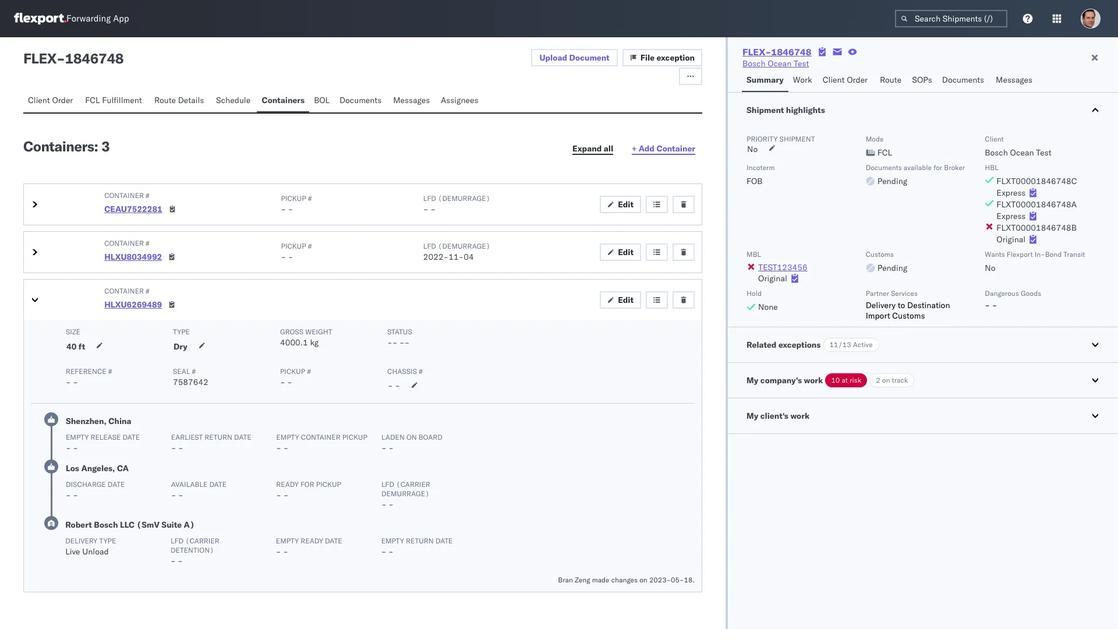 Task type: describe. For each thing, give the bounding box(es) containing it.
05-
[[671, 576, 684, 584]]

discharge date - -
[[66, 480, 125, 501]]

4000.1
[[280, 337, 308, 348]]

0 horizontal spatial documents button
[[335, 90, 389, 112]]

0 horizontal spatial no
[[748, 144, 758, 154]]

11/13 active
[[830, 340, 873, 349]]

bond
[[1046, 250, 1062, 259]]

04
[[464, 252, 474, 262]]

bran
[[558, 576, 573, 584]]

priority
[[747, 135, 778, 143]]

at
[[842, 376, 848, 385]]

pickup for -
[[316, 480, 341, 489]]

none
[[759, 302, 778, 312]]

partner
[[866, 289, 890, 298]]

empty release date - -
[[66, 433, 140, 453]]

fcl for fcl fulfillment
[[85, 95, 100, 105]]

detention)
[[171, 546, 214, 555]]

delivery type live unload
[[65, 537, 116, 557]]

on for laden on board - -
[[407, 433, 417, 442]]

app
[[113, 13, 129, 24]]

- -
[[388, 380, 400, 391]]

shenzhen,
[[66, 416, 107, 427]]

my for my client's work
[[747, 411, 759, 421]]

test inside client bosch ocean test incoterm fob
[[1037, 147, 1052, 158]]

documents for "documents" button to the left
[[340, 95, 382, 105]]

3 edit from the top
[[618, 295, 634, 305]]

weight
[[305, 327, 332, 336]]

hlxu6269489
[[104, 299, 162, 310]]

risk
[[850, 376, 862, 385]]

angeles,
[[81, 463, 115, 474]]

2 on track
[[876, 376, 909, 385]]

# inside reference # - -
[[108, 367, 112, 376]]

ready
[[276, 480, 299, 489]]

express for flxt00001846748c
[[997, 188, 1026, 198]]

return for empty return date - -
[[406, 537, 434, 545]]

flexport
[[1007, 250, 1033, 259]]

0 horizontal spatial original
[[759, 273, 788, 284]]

incoterm
[[747, 163, 775, 172]]

0 vertical spatial customs
[[866, 250, 894, 259]]

flxt00001846748c
[[997, 176, 1078, 186]]

1 horizontal spatial order
[[847, 75, 868, 85]]

ca
[[117, 463, 129, 474]]

partner services delivery to destination import customs
[[866, 289, 951, 321]]

forwarding app link
[[14, 13, 129, 24]]

available
[[171, 480, 208, 489]]

track
[[892, 376, 909, 385]]

return for earliest return date - -
[[205, 433, 232, 442]]

10
[[832, 376, 840, 385]]

bosch for client bosch ocean test incoterm fob
[[985, 147, 1009, 158]]

expand all button
[[566, 140, 621, 158]]

(demurrage) for 11-
[[438, 242, 491, 251]]

delivery inside partner services delivery to destination import customs
[[866, 300, 896, 311]]

container # for hlxu6269489
[[104, 287, 150, 295]]

1 horizontal spatial on
[[640, 576, 648, 584]]

containers:
[[23, 138, 98, 155]]

ft
[[79, 341, 85, 352]]

ceau7522281
[[104, 204, 162, 214]]

1 vertical spatial order
[[52, 95, 73, 105]]

2 vertical spatial pickup
[[280, 367, 305, 376]]

exceptions
[[779, 340, 821, 350]]

(carrier for lfd (carrier demurrage) - -
[[396, 480, 430, 489]]

edit for - -
[[618, 199, 634, 210]]

lfd (carrier demurrage) - -
[[382, 480, 430, 510]]

express for flxt00001846748a
[[997, 211, 1026, 221]]

documents for rightmost "documents" button
[[943, 75, 985, 85]]

document
[[570, 52, 610, 63]]

fob
[[747, 176, 763, 186]]

hold
[[747, 289, 762, 298]]

earliest return date - -
[[171, 433, 252, 453]]

services
[[891, 289, 918, 298]]

seal
[[173, 367, 190, 376]]

+
[[632, 143, 637, 154]]

lfd for -
[[424, 194, 436, 203]]

goods
[[1021, 289, 1042, 298]]

2
[[876, 376, 881, 385]]

0 vertical spatial test
[[794, 58, 810, 69]]

hlxu8034992
[[104, 252, 162, 262]]

1 horizontal spatial for
[[934, 163, 943, 172]]

board
[[419, 433, 443, 442]]

shenzhen, china
[[66, 416, 131, 427]]

fulfillment
[[102, 95, 142, 105]]

work for my company's work
[[804, 375, 824, 386]]

fcl for fcl
[[878, 147, 893, 158]]

upload document
[[540, 52, 610, 63]]

0 vertical spatial original
[[997, 234, 1026, 245]]

pending for documents available for broker
[[878, 176, 908, 186]]

40 ft
[[66, 341, 85, 352]]

hlxu6269489 button
[[104, 299, 162, 310]]

file
[[641, 52, 655, 63]]

seal # 7587642
[[173, 367, 208, 387]]

flexport. image
[[14, 13, 66, 24]]

laden
[[382, 433, 405, 442]]

reference # - -
[[66, 367, 112, 387]]

2 vertical spatial pickup # - -
[[280, 367, 311, 387]]

suite
[[162, 520, 182, 530]]

lfd (demurrage) 2022-11-04
[[424, 242, 491, 262]]

type
[[173, 327, 190, 336]]

container inside button
[[657, 143, 696, 154]]

wants
[[985, 250, 1005, 259]]

0 horizontal spatial messages button
[[389, 90, 436, 112]]

11/13
[[830, 340, 852, 349]]

messages for the left messages "button"
[[393, 95, 430, 105]]

empty container pickup - -
[[276, 433, 368, 453]]

live
[[65, 547, 80, 557]]

type
[[99, 537, 116, 545]]

earliest
[[171, 433, 203, 442]]

lfd for detention)
[[171, 537, 184, 545]]

7587642
[[173, 377, 208, 387]]

date for empty return date - -
[[436, 537, 453, 545]]

route for route
[[880, 75, 902, 85]]

1 horizontal spatial documents button
[[938, 69, 992, 92]]

(demurrage) for -
[[438, 194, 491, 203]]

1 horizontal spatial bosch
[[743, 58, 766, 69]]

containers button
[[257, 90, 309, 112]]

made
[[592, 576, 610, 584]]

bosch ocean test link
[[743, 58, 810, 69]]

3 edit button from the top
[[600, 291, 642, 309]]

sops
[[913, 75, 933, 85]]

demurrage)
[[382, 489, 430, 498]]

date inside discharge date - -
[[108, 480, 125, 489]]

date for earliest return date - -
[[234, 433, 252, 442]]

1 horizontal spatial messages button
[[992, 69, 1039, 92]]

pickup # - - for - -
[[281, 194, 312, 214]]

edit button for - -
[[600, 196, 642, 213]]

0 vertical spatial ocean
[[768, 58, 792, 69]]

ceau7522281 button
[[104, 204, 162, 214]]



Task type: vqa. For each thing, say whether or not it's contained in the screenshot.
invalid
no



Task type: locate. For each thing, give the bounding box(es) containing it.
ocean
[[768, 58, 792, 69], [1011, 147, 1035, 158]]

1 vertical spatial edit
[[618, 247, 634, 258]]

1 horizontal spatial client
[[823, 75, 845, 85]]

client order button down 'flex'
[[23, 90, 81, 112]]

dangerous
[[985, 289, 1020, 298]]

on right laden
[[407, 433, 417, 442]]

(carrier inside the lfd (carrier demurrage) - -
[[396, 480, 430, 489]]

documents button right sops
[[938, 69, 992, 92]]

related
[[747, 340, 777, 350]]

2 horizontal spatial on
[[883, 376, 891, 385]]

1 vertical spatial pickup
[[281, 242, 306, 251]]

0 vertical spatial pending
[[878, 176, 908, 186]]

date inside empty return date - -
[[436, 537, 453, 545]]

0 vertical spatial client
[[823, 75, 845, 85]]

(carrier for lfd (carrier detention) - -
[[185, 537, 220, 545]]

container for hlxu8034992
[[104, 239, 144, 248]]

container # for hlxu8034992
[[104, 239, 150, 248]]

2 edit from the top
[[618, 247, 634, 258]]

on for 2 on track
[[883, 376, 891, 385]]

messages for the rightmost messages "button"
[[996, 75, 1033, 85]]

ocean up flxt00001846748c
[[1011, 147, 1035, 158]]

route inside button
[[154, 95, 176, 105]]

empty ready date - -
[[276, 537, 342, 557]]

documents button right bol
[[335, 90, 389, 112]]

bol button
[[309, 90, 335, 112]]

customs inside partner services delivery to destination import customs
[[893, 311, 926, 321]]

shipment highlights
[[747, 105, 826, 115]]

18.
[[684, 576, 695, 584]]

1 horizontal spatial client order button
[[818, 69, 876, 92]]

(demurrage) up 04
[[438, 242, 491, 251]]

empty inside empty container pickup - -
[[276, 433, 299, 442]]

documents right bol button
[[340, 95, 382, 105]]

bosch for robert bosch llc (smv suite a)
[[94, 520, 118, 530]]

empty for empty container pickup - -
[[276, 433, 299, 442]]

client order for the client order button to the right
[[823, 75, 868, 85]]

pending up 'services'
[[878, 263, 908, 273]]

add
[[639, 143, 655, 154]]

empty for empty return date - -
[[381, 537, 404, 545]]

2 express from the top
[[997, 211, 1026, 221]]

changes
[[612, 576, 638, 584]]

1 vertical spatial bosch
[[985, 147, 1009, 158]]

delivery inside the delivery type live unload
[[65, 537, 97, 545]]

0 horizontal spatial 1846748
[[65, 50, 124, 67]]

client order down 'flex'
[[28, 95, 73, 105]]

container for ceau7522281
[[104, 191, 144, 200]]

client for the leftmost the client order button
[[28, 95, 50, 105]]

1 vertical spatial messages
[[393, 95, 430, 105]]

pickup right the container
[[342, 433, 368, 442]]

empty for empty ready date - -
[[276, 537, 299, 545]]

0 horizontal spatial bosch
[[94, 520, 118, 530]]

0 vertical spatial my
[[747, 375, 759, 386]]

chassis
[[387, 367, 417, 376]]

work inside button
[[791, 411, 810, 421]]

3 container # from the top
[[104, 287, 150, 295]]

all
[[604, 143, 614, 154]]

delivery
[[866, 300, 896, 311], [65, 537, 97, 545]]

1 horizontal spatial client order
[[823, 75, 868, 85]]

empty down the shenzhen,
[[66, 433, 89, 442]]

0 horizontal spatial client
[[28, 95, 50, 105]]

return inside empty return date - -
[[406, 537, 434, 545]]

1 horizontal spatial ocean
[[1011, 147, 1035, 158]]

reference
[[66, 367, 106, 376]]

1 edit button from the top
[[600, 196, 642, 213]]

documents available for broker
[[866, 163, 966, 172]]

1846748 down forwarding app
[[65, 50, 124, 67]]

order down flex - 1846748
[[52, 95, 73, 105]]

on left 2023-
[[640, 576, 648, 584]]

2 (demurrage) from the top
[[438, 242, 491, 251]]

2 vertical spatial container #
[[104, 287, 150, 295]]

1 express from the top
[[997, 188, 1026, 198]]

bosch down the flex-
[[743, 58, 766, 69]]

client for the client order button to the right
[[823, 75, 845, 85]]

1 edit from the top
[[618, 199, 634, 210]]

empty left the container
[[276, 433, 299, 442]]

1 vertical spatial original
[[759, 273, 788, 284]]

unload
[[82, 547, 109, 557]]

0 vertical spatial delivery
[[866, 300, 896, 311]]

for inside ready for pickup - -
[[301, 480, 314, 489]]

route for route details
[[154, 95, 176, 105]]

1 vertical spatial (demurrage)
[[438, 242, 491, 251]]

flxt00001846748b
[[997, 223, 1077, 233]]

pickup # - - for 2022-11-04
[[281, 242, 312, 262]]

work right client's
[[791, 411, 810, 421]]

messages button
[[992, 69, 1039, 92], [389, 90, 436, 112]]

1 vertical spatial customs
[[893, 311, 926, 321]]

2 vertical spatial on
[[640, 576, 648, 584]]

lfd
[[424, 194, 436, 203], [424, 242, 436, 251], [382, 480, 395, 489], [171, 537, 184, 545]]

original up flexport
[[997, 234, 1026, 245]]

documents down the mode
[[866, 163, 902, 172]]

1 vertical spatial for
[[301, 480, 314, 489]]

# inside the seal # 7587642
[[192, 367, 196, 376]]

1 horizontal spatial no
[[985, 263, 996, 273]]

my left the "company's"
[[747, 375, 759, 386]]

fcl fulfillment button
[[81, 90, 150, 112]]

1 vertical spatial delivery
[[65, 537, 97, 545]]

empty return date - -
[[381, 537, 453, 557]]

0 vertical spatial edit button
[[600, 196, 642, 213]]

0 vertical spatial (carrier
[[396, 480, 430, 489]]

0 horizontal spatial client order button
[[23, 90, 81, 112]]

return
[[205, 433, 232, 442], [406, 537, 434, 545]]

no down wants
[[985, 263, 996, 273]]

on right 2
[[883, 376, 891, 385]]

china
[[109, 416, 131, 427]]

original down test123456 button
[[759, 273, 788, 284]]

ocean down flex-1846748 link
[[768, 58, 792, 69]]

on inside laden on board - -
[[407, 433, 417, 442]]

1 vertical spatial no
[[985, 263, 996, 273]]

0 vertical spatial messages
[[996, 75, 1033, 85]]

order left route button
[[847, 75, 868, 85]]

express up flxt00001846748b
[[997, 211, 1026, 221]]

1 container # from the top
[[104, 191, 150, 200]]

1 vertical spatial my
[[747, 411, 759, 421]]

client down 'flex'
[[28, 95, 50, 105]]

empty down the lfd (carrier demurrage) - -
[[381, 537, 404, 545]]

1 horizontal spatial fcl
[[878, 147, 893, 158]]

flex - 1846748
[[23, 50, 124, 67]]

return right earliest
[[205, 433, 232, 442]]

return inside the earliest return date - -
[[205, 433, 232, 442]]

my company's work
[[747, 375, 824, 386]]

pickup for date
[[342, 433, 368, 442]]

client inside client bosch ocean test incoterm fob
[[985, 135, 1004, 143]]

shipment highlights button
[[728, 93, 1119, 128]]

1 vertical spatial work
[[791, 411, 810, 421]]

2 edit button from the top
[[600, 244, 642, 261]]

0 horizontal spatial for
[[301, 480, 314, 489]]

pickup for - -
[[281, 194, 306, 203]]

test up work
[[794, 58, 810, 69]]

0 vertical spatial order
[[847, 75, 868, 85]]

lfd for 2022-
[[424, 242, 436, 251]]

1 vertical spatial client
[[28, 95, 50, 105]]

0 horizontal spatial client order
[[28, 95, 73, 105]]

chassis #
[[387, 367, 423, 376]]

1 horizontal spatial test
[[1037, 147, 1052, 158]]

1 vertical spatial return
[[406, 537, 434, 545]]

no inside "wants flexport in-bond transit no"
[[985, 263, 996, 273]]

order
[[847, 75, 868, 85], [52, 95, 73, 105]]

0 horizontal spatial order
[[52, 95, 73, 105]]

0 horizontal spatial documents
[[340, 95, 382, 105]]

for right ready
[[301, 480, 314, 489]]

0 vertical spatial pickup
[[281, 194, 306, 203]]

fcl down the mode
[[878, 147, 893, 158]]

test123456
[[759, 262, 808, 273]]

route left details
[[154, 95, 176, 105]]

test up flxt00001846748c
[[1037, 147, 1052, 158]]

client right work button
[[823, 75, 845, 85]]

1 vertical spatial on
[[407, 433, 417, 442]]

date inside empty release date - -
[[123, 433, 140, 442]]

container up hlxu8034992
[[104, 239, 144, 248]]

(carrier up 'demurrage)'
[[396, 480, 430, 489]]

0 horizontal spatial ocean
[[768, 58, 792, 69]]

0 horizontal spatial fcl
[[85, 95, 100, 105]]

route details button
[[150, 90, 212, 112]]

available
[[904, 163, 932, 172]]

delivery down partner
[[866, 300, 896, 311]]

0 horizontal spatial (carrier
[[185, 537, 220, 545]]

edit button for 2022-11-04
[[600, 244, 642, 261]]

mode
[[866, 135, 884, 143]]

pending down documents available for broker on the top of the page
[[878, 176, 908, 186]]

(carrier inside lfd (carrier detention) - -
[[185, 537, 220, 545]]

1 horizontal spatial (carrier
[[396, 480, 430, 489]]

work
[[793, 75, 813, 85]]

2 horizontal spatial client
[[985, 135, 1004, 143]]

1 my from the top
[[747, 375, 759, 386]]

schedule button
[[212, 90, 257, 112]]

container
[[657, 143, 696, 154], [104, 191, 144, 200], [104, 239, 144, 248], [104, 287, 144, 295]]

upload
[[540, 52, 568, 63]]

0 vertical spatial bosch
[[743, 58, 766, 69]]

no down priority
[[748, 144, 758, 154]]

(smv
[[137, 520, 160, 530]]

customs down 'services'
[[893, 311, 926, 321]]

for left broker
[[934, 163, 943, 172]]

sops button
[[908, 69, 938, 92]]

date for empty ready date - -
[[325, 537, 342, 545]]

1 pending from the top
[[878, 176, 908, 186]]

1 vertical spatial fcl
[[878, 147, 893, 158]]

container # up hlxu6269489
[[104, 287, 150, 295]]

upload document button
[[532, 49, 618, 66]]

related exceptions
[[747, 340, 821, 350]]

return down the lfd (carrier demurrage) - -
[[406, 537, 434, 545]]

1 vertical spatial (carrier
[[185, 537, 220, 545]]

route left sops
[[880, 75, 902, 85]]

date inside the available date - -
[[209, 480, 227, 489]]

2 horizontal spatial bosch
[[985, 147, 1009, 158]]

1846748 up bosch ocean test
[[772, 46, 812, 58]]

lfd for demurrage)
[[382, 480, 395, 489]]

pickup right ready
[[316, 480, 341, 489]]

fcl fulfillment
[[85, 95, 142, 105]]

my client's work
[[747, 411, 810, 421]]

empty
[[66, 433, 89, 442], [276, 433, 299, 442], [276, 537, 299, 545], [381, 537, 404, 545]]

1 vertical spatial documents
[[340, 95, 382, 105]]

fcl
[[85, 95, 100, 105], [878, 147, 893, 158]]

client order for the leftmost the client order button
[[28, 95, 73, 105]]

empty inside empty return date - -
[[381, 537, 404, 545]]

container right add at the top right of page
[[657, 143, 696, 154]]

2 vertical spatial documents
[[866, 163, 902, 172]]

2 vertical spatial edit button
[[600, 291, 642, 309]]

date for empty release date - -
[[123, 433, 140, 442]]

details
[[178, 95, 204, 105]]

my left client's
[[747, 411, 759, 421]]

0 vertical spatial on
[[883, 376, 891, 385]]

express up the flxt00001846748a
[[997, 188, 1026, 198]]

work button
[[789, 69, 818, 92]]

my client's work button
[[728, 399, 1119, 434]]

2 my from the top
[[747, 411, 759, 421]]

messages
[[996, 75, 1033, 85], [393, 95, 430, 105]]

0 vertical spatial container #
[[104, 191, 150, 200]]

bosch inside client bosch ocean test incoterm fob
[[985, 147, 1009, 158]]

edit
[[618, 199, 634, 210], [618, 247, 634, 258], [618, 295, 634, 305]]

container # for ceau7522281
[[104, 191, 150, 200]]

0 vertical spatial documents
[[943, 75, 985, 85]]

available date - -
[[171, 480, 227, 501]]

no
[[748, 144, 758, 154], [985, 263, 996, 273]]

fcl left "fulfillment"
[[85, 95, 100, 105]]

route inside button
[[880, 75, 902, 85]]

fcl inside button
[[85, 95, 100, 105]]

empty inside empty ready date - -
[[276, 537, 299, 545]]

container for hlxu6269489
[[104, 287, 144, 295]]

1 horizontal spatial pickup
[[342, 433, 368, 442]]

2 vertical spatial bosch
[[94, 520, 118, 530]]

empty inside empty release date - -
[[66, 433, 89, 442]]

2 container # from the top
[[104, 239, 150, 248]]

discharge
[[66, 480, 106, 489]]

(carrier
[[396, 480, 430, 489], [185, 537, 220, 545]]

flex-1846748 link
[[743, 46, 812, 58]]

0 vertical spatial pickup # - -
[[281, 194, 312, 214]]

3
[[101, 138, 110, 155]]

test
[[794, 58, 810, 69], [1037, 147, 1052, 158]]

Search Shipments (/) text field
[[896, 10, 1008, 27]]

0 vertical spatial return
[[205, 433, 232, 442]]

bosch up hbl
[[985, 147, 1009, 158]]

0 horizontal spatial delivery
[[65, 537, 97, 545]]

lfd inside lfd (demurrage) - -
[[424, 194, 436, 203]]

#
[[146, 191, 150, 200], [308, 194, 312, 203], [146, 239, 150, 248], [308, 242, 312, 251], [146, 287, 150, 295], [108, 367, 112, 376], [192, 367, 196, 376], [307, 367, 311, 376], [419, 367, 423, 376]]

gross
[[280, 327, 304, 336]]

0 horizontal spatial route
[[154, 95, 176, 105]]

los angeles, ca
[[66, 463, 129, 474]]

shipment
[[780, 135, 815, 143]]

(carrier up detention) at the left bottom of page
[[185, 537, 220, 545]]

mbl
[[747, 250, 762, 259]]

forwarding app
[[66, 13, 129, 24]]

client order right work button
[[823, 75, 868, 85]]

pickup inside empty container pickup - -
[[342, 433, 368, 442]]

hbl
[[985, 163, 999, 172]]

delivery up live
[[65, 537, 97, 545]]

lfd inside lfd (carrier detention) - -
[[171, 537, 184, 545]]

bosch ocean test
[[743, 58, 810, 69]]

my inside button
[[747, 411, 759, 421]]

1 horizontal spatial route
[[880, 75, 902, 85]]

0 horizontal spatial test
[[794, 58, 810, 69]]

bosch up type
[[94, 520, 118, 530]]

1 horizontal spatial delivery
[[866, 300, 896, 311]]

container # up ceau7522281
[[104, 191, 150, 200]]

documents right sops button
[[943, 75, 985, 85]]

(demurrage) inside lfd (demurrage) - -
[[438, 194, 491, 203]]

2 vertical spatial client
[[985, 135, 1004, 143]]

zeng
[[575, 576, 591, 584]]

forwarding
[[66, 13, 111, 24]]

client up hbl
[[985, 135, 1004, 143]]

client order button right work
[[818, 69, 876, 92]]

file exception
[[641, 52, 695, 63]]

ocean inside client bosch ocean test incoterm fob
[[1011, 147, 1035, 158]]

empty for empty release date - -
[[66, 433, 89, 442]]

pickup inside ready for pickup - -
[[316, 480, 341, 489]]

2 pending from the top
[[878, 263, 908, 273]]

0 vertical spatial work
[[804, 375, 824, 386]]

documents for documents available for broker
[[866, 163, 902, 172]]

1846748
[[772, 46, 812, 58], [65, 50, 124, 67]]

+ add container button
[[625, 140, 703, 158]]

work left 10
[[804, 375, 824, 386]]

for
[[934, 163, 943, 172], [301, 480, 314, 489]]

0 horizontal spatial messages
[[393, 95, 430, 105]]

0 vertical spatial edit
[[618, 199, 634, 210]]

customs up partner
[[866, 250, 894, 259]]

1 vertical spatial client order
[[28, 95, 73, 105]]

2 vertical spatial edit
[[618, 295, 634, 305]]

1 vertical spatial pickup # - -
[[281, 242, 312, 262]]

container #
[[104, 191, 150, 200], [104, 239, 150, 248], [104, 287, 150, 295]]

1 horizontal spatial 1846748
[[772, 46, 812, 58]]

los
[[66, 463, 79, 474]]

bol
[[314, 95, 330, 105]]

1 (demurrage) from the top
[[438, 194, 491, 203]]

edit button
[[600, 196, 642, 213], [600, 244, 642, 261], [600, 291, 642, 309]]

container up hlxu6269489
[[104, 287, 144, 295]]

my for my company's work
[[747, 375, 759, 386]]

work for my client's work
[[791, 411, 810, 421]]

kg
[[310, 337, 319, 348]]

pickup for 2022-11-04
[[281, 242, 306, 251]]

edit for 2022-11-04
[[618, 247, 634, 258]]

1 horizontal spatial return
[[406, 537, 434, 545]]

11-
[[449, 252, 464, 262]]

1 vertical spatial ocean
[[1011, 147, 1035, 158]]

1 horizontal spatial original
[[997, 234, 1026, 245]]

lfd inside lfd (demurrage) 2022-11-04
[[424, 242, 436, 251]]

original
[[997, 234, 1026, 245], [759, 273, 788, 284]]

container # up hlxu8034992
[[104, 239, 150, 248]]

date inside the earliest return date - -
[[234, 433, 252, 442]]

1 vertical spatial pickup
[[316, 480, 341, 489]]

(demurrage) up lfd (demurrage) 2022-11-04
[[438, 194, 491, 203]]

0 vertical spatial express
[[997, 188, 1026, 198]]

0 vertical spatial route
[[880, 75, 902, 85]]

containers
[[262, 95, 305, 105]]

empty left ready
[[276, 537, 299, 545]]

1 vertical spatial express
[[997, 211, 1026, 221]]

1 horizontal spatial documents
[[866, 163, 902, 172]]

1 vertical spatial edit button
[[600, 244, 642, 261]]

assignees button
[[436, 90, 485, 112]]

pending for customs
[[878, 263, 908, 273]]

pickup
[[342, 433, 368, 442], [316, 480, 341, 489]]

pickup
[[281, 194, 306, 203], [281, 242, 306, 251], [280, 367, 305, 376]]

date inside empty ready date - -
[[325, 537, 342, 545]]

0 horizontal spatial return
[[205, 433, 232, 442]]

lfd inside the lfd (carrier demurrage) - -
[[382, 480, 395, 489]]

dangerous goods - -
[[985, 289, 1042, 311]]

llc
[[120, 520, 135, 530]]

container up ceau7522281
[[104, 191, 144, 200]]

1 vertical spatial pending
[[878, 263, 908, 273]]

0 vertical spatial no
[[748, 144, 758, 154]]

container
[[301, 433, 341, 442]]

hlxu8034992 button
[[104, 252, 162, 262]]

(demurrage) inside lfd (demurrage) 2022-11-04
[[438, 242, 491, 251]]



